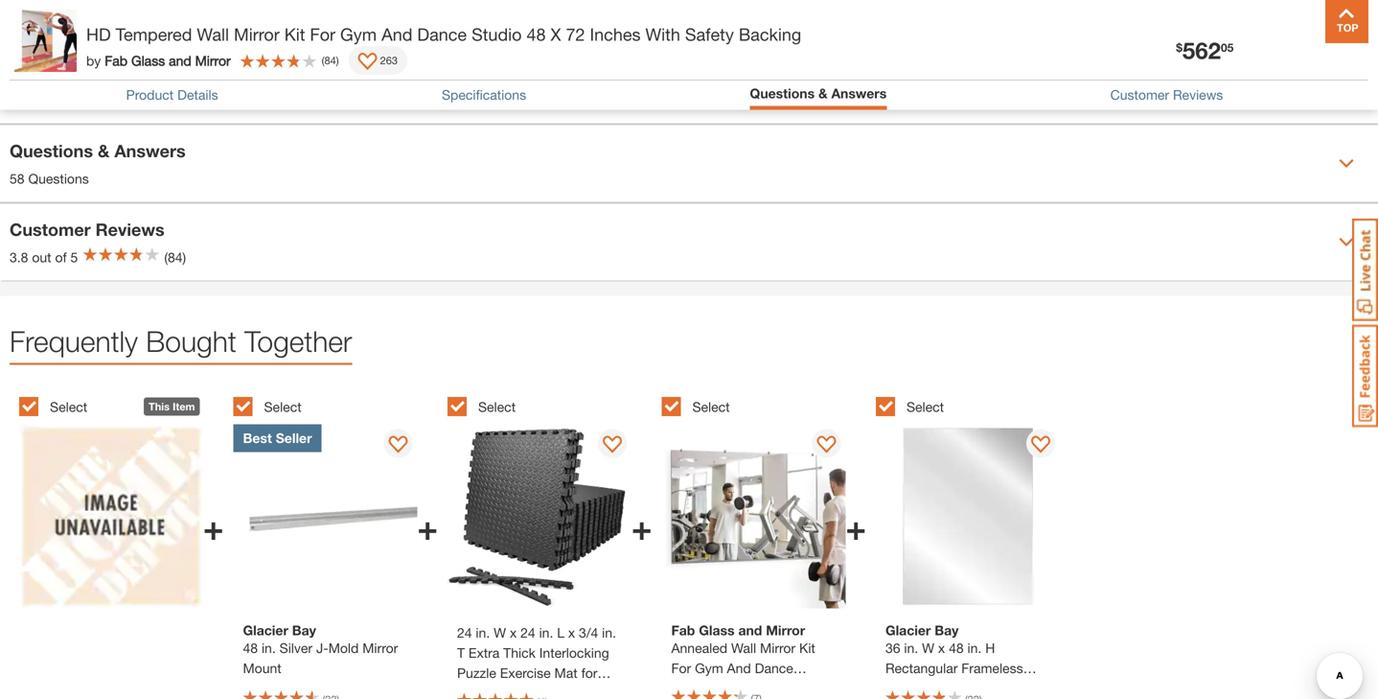 Task type: locate. For each thing, give the bounding box(es) containing it.
specifications down hd tempered wall mirror kit for gym and dance studio 48 x 72 inches with safety backing
[[442, 87, 527, 103]]

daly
[[123, 37, 153, 55]]

0 horizontal spatial in
[[119, 92, 130, 108]]

1 horizontal spatial x
[[569, 625, 575, 640]]

w up extra at the left of page
[[494, 625, 506, 640]]

1 horizontal spatial x
[[733, 680, 741, 696]]

0 vertical spatial customer
[[1111, 87, 1170, 103]]

0 vertical spatial dance
[[418, 24, 467, 45]]

+
[[203, 506, 224, 548], [417, 506, 438, 548], [632, 506, 652, 548], [846, 506, 867, 548]]

1 + from the left
[[203, 506, 224, 548]]

1 vertical spatial for
[[672, 660, 692, 676]]

1 select from the left
[[50, 399, 87, 415]]

top button
[[1326, 0, 1369, 43]]

city
[[157, 37, 184, 55]]

in
[[119, 92, 130, 108], [172, 92, 182, 108], [233, 92, 243, 108]]

reviews down 562
[[1174, 87, 1224, 103]]

0 horizontal spatial specifications
[[10, 62, 126, 82]]

24 in. w x 24 in. l x 3/4 in. t extra thick interlocking puzzle exercise mat for home and gym equipment (72 sq. ft.) image
[[448, 424, 632, 608]]

reviews up (84)
[[96, 219, 165, 240]]

for inside fab glass and mirror annealed wall mirror kit for gym and dance studio 48 x 60 inches wi
[[672, 660, 692, 676]]

5 / 5 group
[[876, 386, 1081, 699]]

glass
[[131, 52, 165, 68], [699, 622, 735, 638]]

the home depot logo image
[[15, 15, 77, 77]]

48 inside 'glacier bay 48 in. silver j-mold mirror mount'
[[243, 640, 258, 656]]

1 horizontal spatial 24
[[521, 625, 536, 640]]

select inside 4 / 5 group
[[693, 399, 730, 415]]

0 vertical spatial display image
[[358, 53, 377, 72]]

0 horizontal spatial 24
[[457, 625, 472, 640]]

0 horizontal spatial &
[[98, 140, 110, 161]]

1 horizontal spatial display image
[[603, 436, 622, 455]]

display image
[[389, 436, 408, 455], [603, 436, 622, 455], [1032, 436, 1051, 455]]

j-
[[316, 640, 329, 656]]

select inside 5 / 5 group
[[907, 399, 945, 415]]

24 up thick
[[521, 625, 536, 640]]

1 vertical spatial and
[[739, 622, 763, 638]]

annealed
[[672, 640, 728, 656]]

questions for questions & answers 58 questions
[[10, 140, 93, 161]]

diy
[[1158, 50, 1183, 69]]

answers
[[832, 85, 887, 101], [114, 140, 186, 161]]

1 horizontal spatial inches
[[764, 680, 803, 696]]

questions & answers button
[[750, 85, 887, 105], [750, 85, 887, 101]]

and down exercise
[[497, 685, 520, 699]]

fab
[[105, 52, 128, 68], [672, 622, 696, 638]]

and inside fab glass and mirror annealed wall mirror kit for gym and dance studio 48 x 60 inches wi
[[727, 660, 751, 676]]

+ inside 3 / 5 "group"
[[632, 506, 652, 548]]

answers for questions & answers 58 questions
[[114, 140, 186, 161]]

customer down diy
[[1111, 87, 1170, 103]]

customer reviews
[[1111, 87, 1224, 103], [10, 219, 165, 240]]

2 , from the left
[[182, 92, 186, 108]]

frequently
[[10, 324, 138, 358]]

and up '263'
[[382, 24, 413, 45]]

2 in from the left
[[172, 92, 182, 108]]

mat
[[555, 665, 578, 681]]

1 vertical spatial &
[[98, 140, 110, 161]]

bought
[[146, 324, 237, 358]]

best seller
[[243, 430, 312, 446]]

gym down exercise
[[524, 685, 552, 699]]

84
[[325, 54, 336, 67]]

0 vertical spatial &
[[819, 85, 828, 101]]

1 horizontal spatial for
[[672, 660, 692, 676]]

0 vertical spatial customer reviews
[[1111, 87, 1224, 103]]

1 horizontal spatial w
[[494, 625, 506, 640]]

+ for 2 / 5 "group"
[[417, 506, 438, 548]]

0 horizontal spatial display image
[[358, 53, 377, 72]]

gym up 263 dropdown button
[[340, 24, 377, 45]]

w
[[137, 92, 150, 108], [494, 625, 506, 640], [923, 640, 935, 656]]

1 vertical spatial dance
[[755, 660, 794, 676]]

1 horizontal spatial customer reviews
[[1111, 87, 1224, 103]]

in. up 'mount'
[[262, 640, 276, 656]]

rectangular
[[886, 660, 958, 676]]

0 horizontal spatial x
[[510, 625, 517, 640]]

1 horizontal spatial bay
[[935, 622, 959, 638]]

specifications for specifications 72 in , w 48 in , d 0.25 in
[[10, 62, 126, 82]]

w down by fab glass and mirror
[[137, 92, 150, 108]]

1 vertical spatial gym
[[695, 660, 724, 676]]

$
[[1177, 41, 1183, 54]]

by
[[86, 52, 101, 68]]

in right 0.25
[[233, 92, 243, 108]]

0 horizontal spatial and
[[169, 52, 191, 68]]

in.
[[476, 625, 490, 640], [539, 625, 554, 640], [602, 625, 617, 640], [262, 640, 276, 656], [905, 640, 919, 656], [968, 640, 982, 656]]

1 horizontal spatial customer
[[1111, 87, 1170, 103]]

and up the 60
[[739, 622, 763, 638]]

bay up silver
[[292, 622, 316, 638]]

specifications inside specifications 72 in , w 48 in , d 0.25 in
[[10, 62, 126, 82]]

display image inside 3 / 5 "group"
[[603, 436, 622, 455]]

seller
[[276, 430, 312, 446]]

3 + from the left
[[632, 506, 652, 548]]

select for '1 / 5' group
[[50, 399, 87, 415]]

home
[[457, 685, 493, 699]]

x
[[551, 24, 561, 45], [733, 680, 741, 696]]

4 select from the left
[[693, 399, 730, 415]]

1 horizontal spatial &
[[819, 85, 828, 101]]

customer up 3.8 out of 5
[[10, 219, 91, 240]]

w for glacier
[[923, 640, 935, 656]]

0 horizontal spatial x
[[551, 24, 561, 45]]

wall
[[197, 24, 229, 45], [732, 640, 757, 656]]

2 horizontal spatial and
[[739, 622, 763, 638]]

3.8
[[10, 249, 28, 265]]

by fab glass and mirror
[[86, 52, 231, 68]]

0 horizontal spatial glass
[[131, 52, 165, 68]]

5 select from the left
[[907, 399, 945, 415]]

0 vertical spatial reviews
[[1174, 87, 1224, 103]]

2 horizontal spatial x
[[939, 640, 946, 656]]

1 horizontal spatial reviews
[[1174, 87, 1224, 103]]

0 horizontal spatial gym
[[340, 24, 377, 45]]

answers for questions & answers
[[832, 85, 887, 101]]

in left d
[[172, 92, 182, 108]]

questions for questions & answers
[[750, 85, 815, 101]]

0 horizontal spatial glacier
[[243, 622, 289, 638]]

1 horizontal spatial specifications
[[442, 87, 527, 103]]

0 horizontal spatial ,
[[130, 92, 133, 108]]

w up rectangular
[[923, 640, 935, 656]]

inches
[[590, 24, 641, 45], [764, 680, 803, 696]]

select inside 3 / 5 "group"
[[478, 399, 516, 415]]

for
[[310, 24, 336, 45], [672, 660, 692, 676]]

1 bay from the left
[[292, 622, 316, 638]]

fab glass and mirror annealed wall mirror kit for gym and dance studio 48 x 60 inches wi
[[672, 622, 834, 699]]

gym
[[340, 24, 377, 45], [695, 660, 724, 676], [524, 685, 552, 699]]

and
[[169, 52, 191, 68], [739, 622, 763, 638], [497, 685, 520, 699]]

0 horizontal spatial 72
[[101, 92, 116, 108]]

0 horizontal spatial w
[[137, 92, 150, 108]]

w inside specifications 72 in , w 48 in , d 0.25 in
[[137, 92, 150, 108]]

diy button
[[1140, 23, 1201, 69]]

answers inside "questions & answers 58 questions"
[[114, 140, 186, 161]]

263
[[380, 54, 398, 67]]

1 horizontal spatial gym
[[524, 685, 552, 699]]

1 vertical spatial specifications
[[442, 87, 527, 103]]

2 vertical spatial gym
[[524, 685, 552, 699]]

+ for 4 / 5 group
[[846, 506, 867, 548]]

kit
[[285, 24, 305, 45], [800, 640, 816, 656]]

x inside glacier bay 36 in. w x 48 in. h rectangular frameless polished edge wa
[[939, 640, 946, 656]]

3 select from the left
[[478, 399, 516, 415]]

glacier inside glacier bay 36 in. w x 48 in. h rectangular frameless polished edge wa
[[886, 622, 931, 638]]

1 vertical spatial display image
[[817, 436, 836, 455]]

live chat image
[[1353, 219, 1379, 321]]

fab up annealed
[[672, 622, 696, 638]]

48 inside fab glass and mirror annealed wall mirror kit for gym and dance studio 48 x 60 inches wi
[[714, 680, 729, 696]]

glacier inside 'glacier bay 48 in. silver j-mold mirror mount'
[[243, 622, 289, 638]]

bay for j-
[[292, 622, 316, 638]]

bay inside 'glacier bay 48 in. silver j-mold mirror mount'
[[292, 622, 316, 638]]

1 horizontal spatial dance
[[755, 660, 794, 676]]

and left 10pm
[[169, 52, 191, 68]]

for up (
[[310, 24, 336, 45]]

bay inside glacier bay 36 in. w x 48 in. h rectangular frameless polished edge wa
[[935, 622, 959, 638]]

dance
[[418, 24, 467, 45], [755, 660, 794, 676]]

in down by fab glass and mirror
[[119, 92, 130, 108]]

mirror
[[234, 24, 280, 45], [195, 52, 231, 68], [766, 622, 806, 638], [363, 640, 398, 656], [760, 640, 796, 656]]

1 vertical spatial kit
[[800, 640, 816, 656]]

details
[[177, 87, 218, 103]]

4 + from the left
[[846, 506, 867, 548]]

display image for 36 in. w x 48 in. h rectangular frameless polished edge wall bathroom vanity mirror in silver image
[[1032, 436, 1051, 455]]

1 vertical spatial wall
[[732, 640, 757, 656]]

1 horizontal spatial glass
[[699, 622, 735, 638]]

1 vertical spatial answers
[[114, 140, 186, 161]]

1 horizontal spatial and
[[497, 685, 520, 699]]

product details button
[[126, 87, 218, 103], [126, 87, 218, 103]]

36 in. w x 48 in. h rectangular frameless polished edge wall bathroom vanity mirror in silver image
[[876, 424, 1060, 608]]

x up thick
[[510, 625, 517, 640]]

1 horizontal spatial glacier
[[886, 622, 931, 638]]

+ inside 2 / 5 "group"
[[417, 506, 438, 548]]

0 horizontal spatial customer reviews
[[10, 219, 165, 240]]

1 horizontal spatial display image
[[817, 436, 836, 455]]

questions up 58
[[10, 140, 93, 161]]

studio
[[472, 24, 522, 45], [672, 680, 711, 696]]

0 vertical spatial kit
[[285, 24, 305, 45]]

72
[[566, 24, 585, 45], [101, 92, 116, 108]]

1 vertical spatial fab
[[672, 622, 696, 638]]

1 horizontal spatial in
[[172, 92, 182, 108]]

1 vertical spatial and
[[727, 660, 751, 676]]

in. right 3/4
[[602, 625, 617, 640]]

bay up rectangular
[[935, 622, 959, 638]]

in. left l at the left of page
[[539, 625, 554, 640]]

reviews
[[1174, 87, 1224, 103], [96, 219, 165, 240]]

in. inside 'glacier bay 48 in. silver j-mold mirror mount'
[[262, 640, 276, 656]]

0 horizontal spatial fab
[[105, 52, 128, 68]]

questions right 58
[[28, 171, 89, 187]]

8 link
[[1310, 18, 1356, 69]]

x
[[510, 625, 517, 640], [569, 625, 575, 640], [939, 640, 946, 656]]

1 horizontal spatial answers
[[832, 85, 887, 101]]

wall up the 60
[[732, 640, 757, 656]]

0 horizontal spatial kit
[[285, 24, 305, 45]]

display image inside 5 / 5 group
[[1032, 436, 1051, 455]]

1 vertical spatial inches
[[764, 680, 803, 696]]

1 / 5 group
[[19, 386, 224, 699]]

0 horizontal spatial for
[[310, 24, 336, 45]]

2 display image from the left
[[603, 436, 622, 455]]

specifications button
[[442, 87, 527, 103], [442, 87, 527, 103]]

wall right city
[[197, 24, 229, 45]]

for down annealed
[[672, 660, 692, 676]]

1 display image from the left
[[389, 436, 408, 455]]

1 in from the left
[[119, 92, 130, 108]]

glacier
[[243, 622, 289, 638], [886, 622, 931, 638]]

display image inside 263 dropdown button
[[358, 53, 377, 72]]

t
[[457, 645, 465, 661]]

hd
[[86, 24, 111, 45]]

2 horizontal spatial w
[[923, 640, 935, 656]]

2 horizontal spatial display image
[[1032, 436, 1051, 455]]

inches inside fab glass and mirror annealed wall mirror kit for gym and dance studio 48 x 60 inches wi
[[764, 680, 803, 696]]

0 horizontal spatial reviews
[[96, 219, 165, 240]]

24
[[457, 625, 472, 640], [521, 625, 536, 640]]

, down by fab glass and mirror
[[130, 92, 133, 108]]

,
[[130, 92, 133, 108], [182, 92, 186, 108]]

72 inside specifications 72 in , w 48 in , d 0.25 in
[[101, 92, 116, 108]]

& for questions & answers 58 questions
[[98, 140, 110, 161]]

+ inside '1 / 5' group
[[203, 506, 224, 548]]

glacier up silver
[[243, 622, 289, 638]]

48
[[527, 24, 546, 45], [153, 92, 168, 108], [243, 640, 258, 656], [949, 640, 964, 656], [714, 680, 729, 696]]

0 vertical spatial specifications
[[10, 62, 126, 82]]

0 horizontal spatial wall
[[197, 24, 229, 45]]

specifications for specifications
[[442, 87, 527, 103]]

glass down tempered
[[131, 52, 165, 68]]

inches right the 60
[[764, 680, 803, 696]]

, left d
[[182, 92, 186, 108]]

1 vertical spatial x
[[733, 680, 741, 696]]

2 select from the left
[[264, 399, 302, 415]]

mold
[[329, 640, 359, 656]]

display image
[[358, 53, 377, 72], [817, 436, 836, 455]]

questions down backing
[[750, 85, 815, 101]]

specifications down hd
[[10, 62, 126, 82]]

and up the 60
[[727, 660, 751, 676]]

polished
[[886, 680, 938, 696]]

1 glacier from the left
[[243, 622, 289, 638]]

inches left with
[[590, 24, 641, 45]]

3 display image from the left
[[1032, 436, 1051, 455]]

94015
[[302, 37, 345, 55]]

customer reviews down diy
[[1111, 87, 1224, 103]]

select for 4 / 5 group
[[693, 399, 730, 415]]

0 vertical spatial 72
[[566, 24, 585, 45]]

x up rectangular
[[939, 640, 946, 656]]

0 vertical spatial studio
[[472, 24, 522, 45]]

1 horizontal spatial studio
[[672, 680, 711, 696]]

x right l at the left of page
[[569, 625, 575, 640]]

bay
[[292, 622, 316, 638], [935, 622, 959, 638]]

24 up t
[[457, 625, 472, 640]]

1 horizontal spatial wall
[[732, 640, 757, 656]]

bay for x
[[935, 622, 959, 638]]

2 + from the left
[[417, 506, 438, 548]]

w inside glacier bay 36 in. w x 48 in. h rectangular frameless polished edge wa
[[923, 640, 935, 656]]

dance inside fab glass and mirror annealed wall mirror kit for gym and dance studio 48 x 60 inches wi
[[755, 660, 794, 676]]

1 horizontal spatial fab
[[672, 622, 696, 638]]

h
[[986, 640, 996, 656]]

0 horizontal spatial dance
[[418, 24, 467, 45]]

2 bay from the left
[[935, 622, 959, 638]]

1 horizontal spatial kit
[[800, 640, 816, 656]]

72 down by
[[101, 92, 116, 108]]

2 vertical spatial questions
[[28, 171, 89, 187]]

& inside "questions & answers 58 questions"
[[98, 140, 110, 161]]

2 vertical spatial and
[[497, 685, 520, 699]]

4 / 5 group
[[662, 386, 867, 699]]

0 vertical spatial for
[[310, 24, 336, 45]]

annealed wall mirror kit for gym and dance studio 48 x 60 inches with safety backing image
[[662, 424, 846, 608]]

$ 562 05
[[1177, 36, 1234, 64]]

mount
[[243, 660, 282, 676]]

0 horizontal spatial display image
[[389, 436, 408, 455]]

customer reviews up 5 on the top left of the page
[[10, 219, 165, 240]]

glass up annealed
[[699, 622, 735, 638]]

select inside 2 / 5 "group"
[[264, 399, 302, 415]]

+ inside 4 / 5 group
[[846, 506, 867, 548]]

0 horizontal spatial bay
[[292, 622, 316, 638]]

1 vertical spatial glass
[[699, 622, 735, 638]]

specifications
[[10, 62, 126, 82], [442, 87, 527, 103]]

&
[[819, 85, 828, 101], [98, 140, 110, 161]]

58
[[10, 171, 25, 187]]

fab right by
[[105, 52, 128, 68]]

72 left with
[[566, 24, 585, 45]]

0 vertical spatial questions
[[750, 85, 815, 101]]

1 horizontal spatial and
[[727, 660, 751, 676]]

10pm
[[192, 37, 233, 55]]

silver
[[280, 640, 313, 656]]

of
[[55, 249, 67, 265]]

0 horizontal spatial inches
[[590, 24, 641, 45]]

1 vertical spatial studio
[[672, 680, 711, 696]]

select inside '1 / 5' group
[[50, 399, 87, 415]]

gym inside fab glass and mirror annealed wall mirror kit for gym and dance studio 48 x 60 inches wi
[[695, 660, 724, 676]]

0 horizontal spatial and
[[382, 24, 413, 45]]

glacier up 36 at the right
[[886, 622, 931, 638]]

gym down annealed
[[695, 660, 724, 676]]

2 horizontal spatial in
[[233, 92, 243, 108]]

2 glacier from the left
[[886, 622, 931, 638]]

x inside fab glass and mirror annealed wall mirror kit for gym and dance studio 48 x 60 inches wi
[[733, 680, 741, 696]]

1 , from the left
[[130, 92, 133, 108]]

0 vertical spatial wall
[[197, 24, 229, 45]]

3 in from the left
[[233, 92, 243, 108]]

& for questions & answers
[[819, 85, 828, 101]]

0 vertical spatial x
[[551, 24, 561, 45]]

0 vertical spatial glass
[[131, 52, 165, 68]]

1 vertical spatial 72
[[101, 92, 116, 108]]

and inside the '24 in. w x 24 in. l x 3/4 in. t extra thick interlocking puzzle exercise mat for home and gym equipm'
[[497, 685, 520, 699]]

select
[[50, 399, 87, 415], [264, 399, 302, 415], [478, 399, 516, 415], [693, 399, 730, 415], [907, 399, 945, 415]]

display image for 24 in. w x 24 in. l x 3/4 in. t extra thick interlocking puzzle exercise mat for home and gym equipment (72 sq. ft.) image on the left bottom of page
[[603, 436, 622, 455]]



Task type: describe. For each thing, give the bounding box(es) containing it.
puzzle
[[457, 665, 497, 681]]

3/4
[[579, 625, 599, 640]]

glacier bay 48 in. silver j-mold mirror mount
[[243, 622, 398, 676]]

2 / 5 group
[[233, 386, 438, 699]]

for
[[582, 665, 598, 681]]

60
[[745, 680, 760, 696]]

glass inside fab glass and mirror annealed wall mirror kit for gym and dance studio 48 x 60 inches wi
[[699, 622, 735, 638]]

studio inside fab glass and mirror annealed wall mirror kit for gym and dance studio 48 x 60 inches wi
[[672, 680, 711, 696]]

48 inside glacier bay 36 in. w x 48 in. h rectangular frameless polished edge wa
[[949, 640, 964, 656]]

d
[[190, 92, 199, 108]]

kit inside fab glass and mirror annealed wall mirror kit for gym and dance studio 48 x 60 inches wi
[[800, 640, 816, 656]]

caret image
[[1340, 156, 1355, 171]]

0 vertical spatial and
[[382, 24, 413, 45]]

best
[[243, 430, 272, 446]]

( 84 )
[[322, 54, 339, 67]]

daly city 10pm
[[123, 37, 233, 55]]

0 vertical spatial and
[[169, 52, 191, 68]]

)
[[336, 54, 339, 67]]

select for 3 / 5 "group"
[[478, 399, 516, 415]]

this item
[[149, 400, 195, 413]]

1 24 from the left
[[457, 625, 472, 640]]

select for 2 / 5 "group"
[[264, 399, 302, 415]]

3 / 5 group
[[448, 386, 652, 699]]

and inside fab glass and mirror annealed wall mirror kit for gym and dance studio 48 x 60 inches wi
[[739, 622, 763, 638]]

extra
[[469, 645, 500, 661]]

fab inside fab glass and mirror annealed wall mirror kit for gym and dance studio 48 x 60 inches wi
[[672, 622, 696, 638]]

exercise
[[500, 665, 551, 681]]

hd tempered wall mirror kit for gym and dance studio 48 x 72 inches with safety backing
[[86, 24, 802, 45]]

l
[[557, 625, 565, 640]]

interlocking
[[540, 645, 610, 661]]

with
[[646, 24, 681, 45]]

2 24 from the left
[[521, 625, 536, 640]]

questions & answers 58 questions
[[10, 140, 186, 187]]

edge
[[941, 680, 972, 696]]

1 vertical spatial customer
[[10, 219, 91, 240]]

0 vertical spatial fab
[[105, 52, 128, 68]]

1 vertical spatial reviews
[[96, 219, 165, 240]]

263 button
[[349, 46, 407, 75]]

in. right 36 at the right
[[905, 640, 919, 656]]

gym inside the '24 in. w x 24 in. l x 3/4 in. t extra thick interlocking puzzle exercise mat for home and gym equipm'
[[524, 685, 552, 699]]

05
[[1222, 41, 1234, 54]]

in. up extra at the left of page
[[476, 625, 490, 640]]

w for specifications
[[137, 92, 150, 108]]

product details
[[126, 87, 218, 103]]

24 in. w x 24 in. l x 3/4 in. t extra thick interlocking puzzle exercise mat for home and gym equipm
[[457, 625, 621, 699]]

0 vertical spatial inches
[[590, 24, 641, 45]]

(84)
[[164, 249, 186, 265]]

this
[[149, 400, 170, 413]]

What can we help you find today? search field
[[381, 26, 905, 66]]

mirror inside 'glacier bay 48 in. silver j-mold mirror mount'
[[363, 640, 398, 656]]

glacier bay 36 in. w x 48 in. h rectangular frameless polished edge wa
[[886, 622, 1038, 699]]

glacier for 48
[[243, 622, 289, 638]]

frameless
[[962, 660, 1024, 676]]

1 vertical spatial customer reviews
[[10, 219, 165, 240]]

frequently bought together
[[10, 324, 352, 358]]

product
[[126, 87, 174, 103]]

36
[[886, 640, 901, 656]]

out
[[32, 249, 51, 265]]

562
[[1183, 36, 1222, 64]]

wall inside fab glass and mirror annealed wall mirror kit for gym and dance studio 48 x 60 inches wi
[[732, 640, 757, 656]]

(
[[322, 54, 325, 67]]

94015 button
[[279, 36, 345, 56]]

tempered
[[116, 24, 192, 45]]

24 in. w x 24 in. l x 3/4 in. t extra thick interlocking puzzle exercise mat for home and gym equipm link
[[457, 623, 622, 699]]

48 inside specifications 72 in , w 48 in , d 0.25 in
[[153, 92, 168, 108]]

0.25
[[203, 92, 229, 108]]

w inside the '24 in. w x 24 in. l x 3/4 in. t extra thick interlocking puzzle exercise mat for home and gym equipm'
[[494, 625, 506, 640]]

+ for 3 / 5 "group"
[[632, 506, 652, 548]]

glacier for 36
[[886, 622, 931, 638]]

display image inside 2 / 5 "group"
[[389, 436, 408, 455]]

0 vertical spatial gym
[[340, 24, 377, 45]]

product image image
[[14, 10, 77, 72]]

5
[[71, 249, 78, 265]]

questions & answers
[[750, 85, 887, 101]]

8
[[1337, 21, 1344, 35]]

together
[[245, 324, 352, 358]]

feedback link image
[[1353, 324, 1379, 428]]

0 horizontal spatial studio
[[472, 24, 522, 45]]

thick
[[504, 645, 536, 661]]

in. left h
[[968, 640, 982, 656]]

select for 5 / 5 group
[[907, 399, 945, 415]]

specifications 72 in , w 48 in , d 0.25 in
[[10, 62, 243, 108]]

caret image
[[1340, 234, 1355, 250]]

backing
[[739, 24, 802, 45]]

safety
[[685, 24, 734, 45]]

48 in. silver j-mold mirror mount image
[[233, 424, 417, 608]]

item
[[173, 400, 195, 413]]

3.8 out of 5
[[10, 249, 78, 265]]



Task type: vqa. For each thing, say whether or not it's contained in the screenshot.
Home Depot Credit Cards
no



